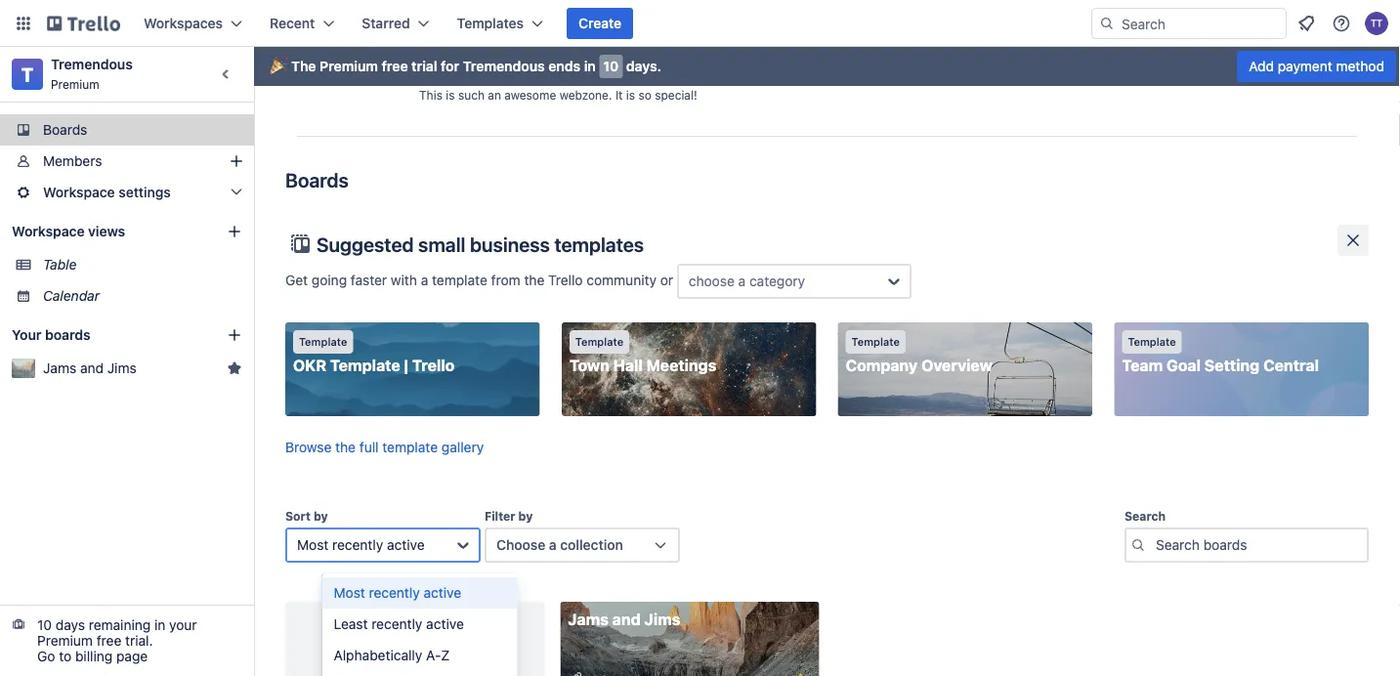 Task type: locate. For each thing, give the bounding box(es) containing it.
1 vertical spatial in
[[154, 617, 165, 633]]

most recently active down sort by
[[297, 537, 425, 553]]

create new board
[[359, 637, 471, 653]]

recently up create new board
[[372, 616, 422, 632]]

1 horizontal spatial is
[[626, 88, 635, 102]]

search image
[[1099, 16, 1115, 31]]

jams and jims
[[43, 360, 136, 376], [568, 610, 681, 629]]

10 left days
[[37, 617, 52, 633]]

workspace for workspace settings
[[43, 184, 115, 200]]

0 horizontal spatial create
[[359, 637, 401, 653]]

alphabetically
[[334, 647, 422, 663]]

least
[[334, 616, 368, 632]]

recently up least recently active
[[369, 585, 420, 601]]

most recently active up least recently active
[[334, 585, 461, 601]]

0 horizontal spatial most
[[297, 537, 329, 553]]

and down collection
[[612, 610, 641, 629]]

create
[[578, 15, 622, 31], [359, 637, 401, 653]]

jams and jims link
[[43, 359, 219, 378], [560, 602, 819, 676]]

page
[[116, 648, 148, 664]]

template up company at the right
[[852, 336, 900, 348]]

0 vertical spatial jams
[[43, 360, 76, 376]]

template up team
[[1128, 336, 1176, 348]]

workspace down members
[[43, 184, 115, 200]]

1 horizontal spatial free
[[382, 58, 408, 74]]

template left |
[[330, 356, 400, 375]]

tremendous down 'back to home' image
[[51, 56, 133, 72]]

it
[[616, 88, 623, 102]]

is right this
[[446, 88, 455, 102]]

an
[[488, 88, 501, 102]]

0 notifications image
[[1295, 12, 1318, 35]]

in right ends
[[584, 58, 596, 74]]

trial.
[[125, 633, 153, 649]]

0 vertical spatial boards
[[43, 122, 87, 138]]

1 vertical spatial boards
[[285, 168, 349, 191]]

1 horizontal spatial create
[[578, 15, 622, 31]]

is
[[446, 88, 455, 102], [626, 88, 635, 102]]

template inside template company overview
[[852, 336, 900, 348]]

1 horizontal spatial jams
[[568, 610, 609, 629]]

template up town
[[575, 336, 624, 348]]

1 vertical spatial create
[[359, 637, 401, 653]]

choose a collection button
[[485, 528, 680, 563]]

1 vertical spatial trello
[[412, 356, 455, 375]]

template for team
[[1128, 336, 1176, 348]]

in left your
[[154, 617, 165, 633]]

10 up it
[[603, 58, 619, 74]]

trello down templates at the left top of the page
[[548, 272, 583, 288]]

special!
[[655, 88, 697, 102]]

1 horizontal spatial jams and jims
[[568, 610, 681, 629]]

and
[[80, 360, 104, 376], [612, 610, 641, 629]]

template right full
[[382, 439, 438, 456]]

workspace
[[43, 184, 115, 200], [12, 223, 85, 239]]

views
[[88, 223, 125, 239]]

0 horizontal spatial jims
[[107, 360, 136, 376]]

banner
[[254, 47, 1400, 86]]

0 horizontal spatial in
[[154, 617, 165, 633]]

1 vertical spatial 10
[[37, 617, 52, 633]]

by right sort
[[314, 509, 328, 523]]

template for company
[[852, 336, 900, 348]]

get going faster with a template from the trello community or
[[285, 272, 677, 288]]

members
[[43, 153, 102, 169]]

recently up least
[[332, 537, 383, 553]]

template company overview
[[846, 336, 993, 375]]

business
[[470, 233, 550, 256]]

templates
[[554, 233, 644, 256]]

the right from
[[524, 272, 545, 288]]

is right it
[[626, 88, 635, 102]]

recently
[[332, 537, 383, 553], [369, 585, 420, 601], [372, 616, 422, 632]]

jams up 'sm' image
[[568, 610, 609, 629]]

0 vertical spatial template
[[432, 272, 487, 288]]

to
[[59, 648, 71, 664]]

1 vertical spatial free
[[96, 633, 121, 649]]

1 vertical spatial and
[[612, 610, 641, 629]]

0 horizontal spatial boards
[[43, 122, 87, 138]]

payment
[[1278, 58, 1333, 74]]

1 by from the left
[[314, 509, 328, 523]]

free inside banner
[[382, 58, 408, 74]]

boards up "suggested"
[[285, 168, 349, 191]]

jams and jims up 'sm' image
[[568, 610, 681, 629]]

0 horizontal spatial and
[[80, 360, 104, 376]]

1 horizontal spatial by
[[518, 509, 533, 523]]

banner containing 🎉
[[254, 47, 1400, 86]]

2 by from the left
[[518, 509, 533, 523]]

browse the full template gallery
[[285, 439, 484, 456]]

10 inside the 10 days remaining in your premium free trial. go to billing page
[[37, 617, 52, 633]]

1 vertical spatial jams and jims
[[568, 610, 681, 629]]

0 vertical spatial most
[[297, 537, 329, 553]]

template inside the template town hall meetings
[[575, 336, 624, 348]]

0 horizontal spatial by
[[314, 509, 328, 523]]

2 is from the left
[[626, 88, 635, 102]]

tremendous up an
[[463, 58, 545, 74]]

and down your boards with 1 items 'element'
[[80, 360, 104, 376]]

1 vertical spatial most
[[334, 585, 365, 601]]

in inside the 10 days remaining in your premium free trial. go to billing page
[[154, 617, 165, 633]]

0 vertical spatial create
[[578, 15, 622, 31]]

workspace up table
[[12, 223, 85, 239]]

0 vertical spatial trello
[[548, 272, 583, 288]]

template down small
[[432, 272, 487, 288]]

trello
[[548, 272, 583, 288], [412, 356, 455, 375]]

1 vertical spatial premium
[[51, 77, 99, 91]]

create inside button
[[578, 15, 622, 31]]

premium
[[320, 58, 378, 74], [51, 77, 99, 91], [37, 633, 93, 649]]

tremendous
[[51, 56, 133, 72], [463, 58, 545, 74]]

1 horizontal spatial trello
[[548, 272, 583, 288]]

recent button
[[258, 8, 346, 39]]

10 days remaining in your premium free trial. go to billing page
[[37, 617, 197, 664]]

template inside template team goal setting central
[[1128, 336, 1176, 348]]

most
[[297, 537, 329, 553], [334, 585, 365, 601]]

add payment method
[[1249, 58, 1385, 74]]

template up okr
[[299, 336, 347, 348]]

0 horizontal spatial free
[[96, 633, 121, 649]]

workspace inside the workspace settings popup button
[[43, 184, 115, 200]]

setting
[[1205, 356, 1260, 375]]

the left full
[[335, 439, 356, 456]]

0 vertical spatial 10
[[603, 58, 619, 74]]

0 horizontal spatial the
[[335, 439, 356, 456]]

1 horizontal spatial jams and jims link
[[560, 602, 819, 676]]

add board image
[[227, 327, 242, 343]]

10
[[603, 58, 619, 74], [37, 617, 52, 633]]

0 vertical spatial workspace
[[43, 184, 115, 200]]

1 vertical spatial jims
[[644, 610, 681, 629]]

active
[[387, 537, 425, 553], [424, 585, 461, 601], [426, 616, 464, 632]]

starred button
[[350, 8, 441, 39]]

community
[[587, 272, 657, 288]]

0 vertical spatial premium
[[320, 58, 378, 74]]

jams down boards
[[43, 360, 76, 376]]

2 horizontal spatial a
[[738, 273, 746, 289]]

sort by
[[285, 509, 328, 523]]

most up least
[[334, 585, 365, 601]]

days.
[[626, 58, 662, 74]]

small
[[418, 233, 466, 256]]

1 horizontal spatial the
[[524, 272, 545, 288]]

remaining
[[89, 617, 151, 633]]

workspaces
[[144, 15, 223, 31]]

awesome
[[505, 88, 556, 102]]

by right filter
[[518, 509, 533, 523]]

boards inside boards link
[[43, 122, 87, 138]]

settings
[[119, 184, 171, 200]]

trello right |
[[412, 356, 455, 375]]

1 vertical spatial workspace
[[12, 223, 85, 239]]

Search field
[[1115, 9, 1286, 38]]

2 vertical spatial active
[[426, 616, 464, 632]]

0 horizontal spatial jams and jims
[[43, 360, 136, 376]]

1 horizontal spatial boards
[[285, 168, 349, 191]]

sm image
[[568, 669, 588, 676]]

0 vertical spatial free
[[382, 58, 408, 74]]

create a view image
[[227, 224, 242, 239]]

1 vertical spatial the
[[335, 439, 356, 456]]

template
[[299, 336, 347, 348], [575, 336, 624, 348], [852, 336, 900, 348], [1128, 336, 1176, 348], [330, 356, 400, 375]]

1 vertical spatial jams
[[568, 610, 609, 629]]

boards up members
[[43, 122, 87, 138]]

10 inside banner
[[603, 58, 619, 74]]

0 vertical spatial jams and jims link
[[43, 359, 219, 378]]

browse the full template gallery link
[[285, 439, 484, 456]]

1 vertical spatial jams and jims link
[[560, 602, 819, 676]]

suggested
[[317, 233, 414, 256]]

0 vertical spatial recently
[[332, 537, 383, 553]]

your
[[169, 617, 197, 633]]

jams and jims down your boards with 1 items 'element'
[[43, 360, 136, 376]]

0 vertical spatial in
[[584, 58, 596, 74]]

0 vertical spatial jims
[[107, 360, 136, 376]]

recent
[[270, 15, 315, 31]]

create up ends
[[578, 15, 622, 31]]

0 horizontal spatial 10
[[37, 617, 52, 633]]

the
[[524, 272, 545, 288], [335, 439, 356, 456]]

category
[[749, 273, 805, 289]]

tremendous link
[[51, 56, 133, 72]]

this
[[419, 88, 443, 102]]

1 horizontal spatial a
[[549, 537, 557, 553]]

2 vertical spatial premium
[[37, 633, 93, 649]]

1 horizontal spatial 10
[[603, 58, 619, 74]]

1 horizontal spatial in
[[584, 58, 596, 74]]

boards
[[45, 327, 91, 343]]

billing
[[75, 648, 113, 664]]

workspace settings
[[43, 184, 171, 200]]

most down sort by
[[297, 537, 329, 553]]

a inside button
[[549, 537, 557, 553]]

workspace for workspace views
[[12, 223, 85, 239]]

🎉 the premium free trial for tremendous ends in 10 days.
[[270, 58, 662, 74]]

jams
[[43, 360, 76, 376], [568, 610, 609, 629]]

0 horizontal spatial is
[[446, 88, 455, 102]]

z
[[441, 647, 450, 663]]

free
[[382, 58, 408, 74], [96, 633, 121, 649]]

workspace navigation collapse icon image
[[213, 61, 240, 88]]

create down least recently active
[[359, 637, 401, 653]]

boards
[[43, 122, 87, 138], [285, 168, 349, 191]]

okr
[[293, 356, 326, 375]]

1 horizontal spatial most
[[334, 585, 365, 601]]

0 horizontal spatial trello
[[412, 356, 455, 375]]

create button
[[567, 8, 633, 39]]



Task type: vqa. For each thing, say whether or not it's contained in the screenshot.
Share in the top of the page
no



Task type: describe. For each thing, give the bounding box(es) containing it.
sort
[[285, 509, 311, 523]]

the
[[291, 58, 316, 74]]

back to home image
[[47, 8, 120, 39]]

1 horizontal spatial and
[[612, 610, 641, 629]]

calendar
[[43, 288, 100, 304]]

going
[[312, 272, 347, 288]]

workspace settings button
[[0, 177, 254, 208]]

2 vertical spatial recently
[[372, 616, 422, 632]]

least recently active
[[334, 616, 464, 632]]

free inside the 10 days remaining in your premium free trial. go to billing page
[[96, 633, 121, 649]]

0 vertical spatial most recently active
[[297, 537, 425, 553]]

premium inside the 10 days remaining in your premium free trial. go to billing page
[[37, 633, 93, 649]]

filter by
[[485, 509, 533, 523]]

boards link
[[0, 114, 254, 146]]

starred icon image
[[227, 361, 242, 376]]

templates
[[457, 15, 524, 31]]

meetings
[[646, 356, 717, 375]]

premium inside the tremendous premium
[[51, 77, 99, 91]]

this is such an awesome webzone. it is so special!
[[419, 88, 697, 102]]

1 vertical spatial template
[[382, 439, 438, 456]]

go to billing page link
[[37, 648, 148, 664]]

Search text field
[[1125, 528, 1369, 563]]

a for choose a category
[[738, 273, 746, 289]]

overview
[[921, 356, 993, 375]]

choose
[[496, 537, 546, 553]]

starred
[[362, 15, 410, 31]]

create for create
[[578, 15, 622, 31]]

trial
[[412, 58, 437, 74]]

choose a collection
[[496, 537, 623, 553]]

town
[[569, 356, 610, 375]]

your boards with 1 items element
[[12, 323, 197, 347]]

create for create new board
[[359, 637, 401, 653]]

add
[[1249, 58, 1274, 74]]

trello inside template okr template | trello
[[412, 356, 455, 375]]

choose
[[689, 273, 735, 289]]

|
[[404, 356, 408, 375]]

full
[[359, 439, 379, 456]]

for
[[441, 58, 459, 74]]

calendar link
[[43, 286, 242, 306]]

ends
[[548, 58, 581, 74]]

gallery
[[442, 439, 484, 456]]

browse
[[285, 439, 332, 456]]

template okr template | trello
[[293, 336, 455, 375]]

1 is from the left
[[446, 88, 455, 102]]

0 horizontal spatial tremendous
[[51, 56, 133, 72]]

0 vertical spatial the
[[524, 272, 545, 288]]

by for sort by
[[314, 509, 328, 523]]

t link
[[12, 59, 43, 90]]

collection
[[560, 537, 623, 553]]

template town hall meetings
[[569, 336, 717, 375]]

0 horizontal spatial jams
[[43, 360, 76, 376]]

t
[[21, 63, 33, 86]]

faster
[[351, 272, 387, 288]]

company
[[846, 356, 918, 375]]

1 horizontal spatial jims
[[644, 610, 681, 629]]

board
[[434, 637, 471, 653]]

go
[[37, 648, 55, 664]]

0 vertical spatial active
[[387, 537, 425, 553]]

with
[[391, 272, 417, 288]]

hall
[[613, 356, 643, 375]]

table
[[43, 257, 77, 273]]

your boards
[[12, 327, 91, 343]]

template for okr
[[299, 336, 347, 348]]

central
[[1264, 356, 1319, 375]]

choose a category
[[689, 273, 805, 289]]

0 horizontal spatial jams and jims link
[[43, 359, 219, 378]]

0 vertical spatial and
[[80, 360, 104, 376]]

primary element
[[0, 0, 1400, 47]]

terry turtle (terryturtle) image
[[1365, 12, 1389, 35]]

days
[[55, 617, 85, 633]]

get
[[285, 272, 308, 288]]

new
[[405, 637, 431, 653]]

workspaces button
[[132, 8, 254, 39]]

suggested small business templates
[[317, 233, 644, 256]]

or
[[660, 272, 673, 288]]

template team goal setting central
[[1122, 336, 1319, 375]]

filter
[[485, 509, 515, 523]]

in inside banner
[[584, 58, 596, 74]]

table link
[[43, 255, 242, 275]]

members link
[[0, 146, 254, 177]]

open information menu image
[[1332, 14, 1351, 33]]

search
[[1125, 509, 1166, 523]]

click to unstar this board. it will be removed from your starred list. image
[[792, 671, 810, 676]]

webzone.
[[560, 88, 612, 102]]

1 vertical spatial most recently active
[[334, 585, 461, 601]]

template for town
[[575, 336, 624, 348]]

add payment method link
[[1237, 51, 1396, 82]]

your
[[12, 327, 42, 343]]

workspace views
[[12, 223, 125, 239]]

by for filter by
[[518, 509, 533, 523]]

0 horizontal spatial a
[[421, 272, 428, 288]]

team
[[1122, 356, 1163, 375]]

1 horizontal spatial tremendous
[[463, 58, 545, 74]]

such
[[458, 88, 485, 102]]

alphabetically a-z
[[334, 647, 450, 663]]

1 vertical spatial recently
[[369, 585, 420, 601]]

0 vertical spatial jams and jims
[[43, 360, 136, 376]]

confetti image
[[270, 58, 283, 74]]

so
[[639, 88, 652, 102]]

goal
[[1167, 356, 1201, 375]]

from
[[491, 272, 521, 288]]

templates button
[[445, 8, 555, 39]]

🎉
[[270, 58, 283, 74]]

a for choose a collection
[[549, 537, 557, 553]]

1 vertical spatial active
[[424, 585, 461, 601]]

method
[[1336, 58, 1385, 74]]



